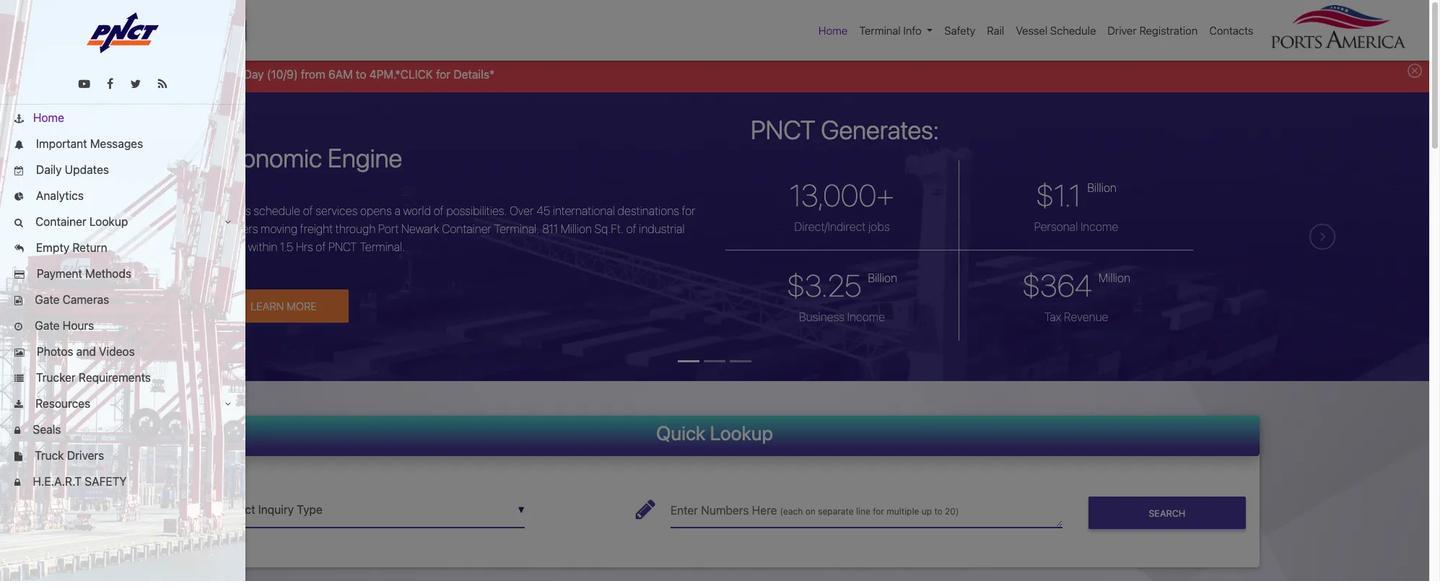 Task type: describe. For each thing, give the bounding box(es) containing it.
cameras
[[63, 293, 109, 306]]

freight
[[300, 222, 333, 235]]

$364
[[1022, 267, 1092, 303]]

drivers
[[67, 449, 104, 462]]

of right world
[[434, 204, 444, 217]]

empty return link
[[0, 235, 245, 261]]

container inside pnct's schedule of services opens a world of possibilities.                                 over 45 international destinations for shippers moving freight through port newark container terminal.                                 811 million sq.ft. of industrial space within 1.5 hrs of pnct terminal.
[[442, 222, 492, 235]]

$1.1 billion
[[1036, 177, 1117, 213]]

services
[[316, 204, 358, 217]]

registration
[[1139, 24, 1198, 37]]

search image
[[14, 219, 23, 228]]

trucker requirements
[[33, 371, 151, 384]]

gate cameras link
[[0, 287, 245, 313]]

trucker requirements link
[[0, 365, 245, 391]]

pnct for pnct generates:
[[751, 114, 815, 145]]

of up freight on the left of the page
[[303, 204, 313, 217]]

vessel schedule
[[1016, 24, 1096, 37]]

quick lookup
[[656, 421, 773, 444]]

0 horizontal spatial terminal.
[[360, 240, 405, 253]]

open
[[142, 68, 169, 81]]

$3.25 billion
[[787, 267, 897, 303]]

engine
[[328, 142, 402, 173]]

h.e.a.r.t safety
[[30, 475, 127, 488]]

schedule
[[1050, 24, 1096, 37]]

sq.ft.
[[595, 222, 624, 235]]

home link for daily updates link
[[0, 105, 245, 131]]

important messages
[[33, 137, 143, 150]]

13,000+ direct/indirect jobs
[[790, 177, 894, 233]]

million inside $364 million
[[1099, 271, 1130, 284]]

clock o image
[[14, 323, 22, 332]]

schedule
[[254, 204, 300, 217]]

(10/9)
[[267, 68, 298, 81]]

lookup for quick lookup
[[710, 421, 773, 444]]

revenue
[[1064, 310, 1108, 323]]

vessel schedule link
[[1010, 17, 1102, 44]]

truck drivers
[[32, 449, 104, 462]]

through
[[335, 222, 376, 235]]

lock image
[[14, 427, 20, 436]]

twitter image
[[130, 78, 141, 90]]

driver
[[1108, 24, 1137, 37]]

columbus
[[188, 68, 241, 81]]

generates:
[[821, 114, 939, 145]]

industrial
[[639, 222, 685, 235]]

lookup for container lookup
[[89, 215, 128, 228]]

home link for safety "link"
[[813, 17, 854, 44]]

day
[[244, 68, 264, 81]]

13,000+
[[790, 177, 894, 213]]

line
[[856, 506, 870, 517]]

within
[[248, 240, 277, 253]]

resources link
[[0, 391, 245, 417]]

0 horizontal spatial container
[[35, 215, 86, 228]]

pnct generates:
[[751, 114, 939, 145]]

rail
[[987, 24, 1004, 37]]

income for $1.1
[[1081, 220, 1118, 233]]

world
[[403, 204, 431, 217]]

be
[[126, 68, 139, 81]]

safety
[[944, 24, 975, 37]]

photos
[[37, 345, 73, 358]]

quick for quick lookup
[[656, 421, 706, 444]]

billion for $1.1
[[1087, 181, 1117, 194]]

file image
[[14, 453, 22, 462]]

seals
[[30, 423, 61, 436]]

empty return
[[33, 241, 107, 254]]

rail link
[[981, 17, 1010, 44]]

rss image
[[158, 78, 167, 90]]

details*
[[454, 68, 495, 81]]

for inside enter numbers here (each on separate line for multiple up to 20)
[[873, 506, 884, 517]]

anchor image
[[14, 115, 24, 124]]

empty
[[36, 241, 69, 254]]

angle down image
[[225, 218, 231, 227]]

personal
[[1034, 220, 1078, 233]]

links
[[46, 24, 71, 37]]

numbers
[[701, 504, 749, 517]]

photos and videos
[[34, 345, 135, 358]]

container lookup link
[[0, 209, 245, 235]]

personal income
[[1034, 220, 1118, 233]]

economic engine
[[214, 142, 402, 173]]

to for 4pm.*click
[[356, 68, 366, 81]]

bell image
[[14, 141, 24, 150]]

youtube play image
[[78, 78, 90, 90]]

credit card image
[[14, 271, 24, 280]]

$364 million
[[1022, 267, 1130, 303]]

important
[[36, 137, 87, 150]]

multiple
[[887, 506, 919, 517]]

trucker
[[36, 371, 76, 384]]

million inside pnct's schedule of services opens a world of possibilities.                                 over 45 international destinations for shippers moving freight through port newark container terminal.                                 811 million sq.ft. of industrial space within 1.5 hrs of pnct terminal.
[[561, 222, 592, 235]]

separate
[[818, 506, 854, 517]]

quick links
[[14, 24, 71, 37]]

income for $3.25
[[847, 310, 885, 323]]

welcome to port newmark container terminal image
[[0, 92, 1429, 462]]

direct/indirect
[[794, 220, 866, 233]]

pnct will be open on columbus day (10/9) from 6am to 4pm.*click for details* alert
[[0, 53, 1429, 92]]

pnct's schedule of services opens a world of possibilities.                                 over 45 international destinations for shippers moving freight through port newark container terminal.                                 811 million sq.ft. of industrial space within 1.5 hrs of pnct terminal.
[[214, 204, 696, 253]]

▼
[[518, 505, 525, 516]]

1.5
[[280, 240, 293, 253]]

truck
[[35, 449, 64, 462]]



Task type: vqa. For each thing, say whether or not it's contained in the screenshot.
lane
no



Task type: locate. For each thing, give the bounding box(es) containing it.
0 horizontal spatial lookup
[[89, 215, 128, 228]]

0 vertical spatial income
[[1081, 220, 1118, 233]]

pnct will be open on columbus day (10/9) from 6am to 4pm.*click for details*
[[73, 68, 495, 81]]

to right up
[[934, 506, 943, 517]]

1 horizontal spatial terminal.
[[494, 222, 540, 235]]

container lookup
[[32, 215, 128, 228]]

space
[[214, 240, 245, 253]]

1 vertical spatial to
[[934, 506, 943, 517]]

to for 20)
[[934, 506, 943, 517]]

tax revenue
[[1044, 310, 1108, 323]]

0 vertical spatial lookup
[[89, 215, 128, 228]]

0 vertical spatial home link
[[813, 17, 854, 44]]

requirements
[[79, 371, 151, 384]]

billion right $1.1
[[1087, 181, 1117, 194]]

facebook image
[[107, 78, 113, 90]]

income down "$3.25 billion"
[[847, 310, 885, 323]]

6am
[[328, 68, 353, 81]]

on inside alert
[[172, 68, 185, 81]]

1 horizontal spatial for
[[682, 204, 696, 217]]

0 horizontal spatial quick
[[14, 24, 43, 37]]

1 horizontal spatial million
[[1099, 271, 1130, 284]]

1 horizontal spatial quick
[[656, 421, 706, 444]]

1 horizontal spatial on
[[805, 506, 816, 517]]

million down international
[[561, 222, 592, 235]]

4pm.*click
[[369, 68, 433, 81]]

on inside enter numbers here (each on separate line for multiple up to 20)
[[805, 506, 816, 517]]

return
[[72, 241, 107, 254]]

0 horizontal spatial home link
[[0, 105, 245, 131]]

billion inside "$3.25 billion"
[[868, 271, 897, 284]]

0 vertical spatial million
[[561, 222, 592, 235]]

None text field
[[222, 492, 525, 528], [670, 492, 1062, 528], [222, 492, 525, 528], [670, 492, 1062, 528]]

resources
[[32, 397, 90, 410]]

1 vertical spatial gate
[[35, 319, 60, 332]]

(each
[[780, 506, 803, 517]]

1 vertical spatial pnct
[[751, 114, 815, 145]]

pnct
[[73, 68, 103, 81], [751, 114, 815, 145], [328, 240, 357, 253]]

opens
[[360, 204, 392, 217]]

download image
[[14, 401, 23, 410]]

0 vertical spatial to
[[356, 68, 366, 81]]

from
[[301, 68, 325, 81]]

h.e.a.r.t
[[33, 475, 82, 488]]

updates
[[65, 163, 109, 176]]

2 vertical spatial pnct
[[328, 240, 357, 253]]

and
[[76, 345, 96, 358]]

45
[[536, 204, 550, 217]]

gate for gate hours
[[35, 319, 60, 332]]

gate cameras
[[32, 293, 109, 306]]

0 vertical spatial on
[[172, 68, 185, 81]]

1 vertical spatial quick
[[656, 421, 706, 444]]

to inside the pnct will be open on columbus day (10/9) from 6am to 4pm.*click for details* link
[[356, 68, 366, 81]]

photo image
[[14, 349, 24, 358]]

1 horizontal spatial billion
[[1087, 181, 1117, 194]]

will
[[106, 68, 123, 81]]

quick links link
[[14, 22, 80, 39]]

billion
[[1087, 181, 1117, 194], [868, 271, 897, 284]]

billion for $3.25
[[868, 271, 897, 284]]

gate down payment
[[35, 293, 60, 306]]

h.e.a.r.t safety link
[[0, 468, 245, 494]]

on right rss image
[[172, 68, 185, 81]]

of right sq.ft.
[[626, 222, 636, 235]]

1 vertical spatial for
[[682, 204, 696, 217]]

for right line
[[873, 506, 884, 517]]

1 horizontal spatial pnct
[[328, 240, 357, 253]]

international
[[553, 204, 615, 217]]

pnct for pnct will be open on columbus day (10/9) from 6am to 4pm.*click for details*
[[73, 68, 103, 81]]

0 horizontal spatial billion
[[868, 271, 897, 284]]

billion inside $1.1 billion
[[1087, 181, 1117, 194]]

0 horizontal spatial to
[[356, 68, 366, 81]]

1 vertical spatial billion
[[868, 271, 897, 284]]

1 horizontal spatial lookup
[[710, 421, 773, 444]]

terminal.
[[494, 222, 540, 235], [360, 240, 405, 253]]

newark
[[401, 222, 440, 235]]

0 horizontal spatial pnct
[[73, 68, 103, 81]]

billion down jobs
[[868, 271, 897, 284]]

1 vertical spatial home link
[[0, 105, 245, 131]]

calendar check o image
[[14, 167, 24, 176]]

1 gate from the top
[[35, 293, 60, 306]]

daily updates link
[[0, 157, 245, 183]]

1 vertical spatial lookup
[[710, 421, 773, 444]]

gate for gate cameras
[[35, 293, 60, 306]]

terminal. down over
[[494, 222, 540, 235]]

pie chart image
[[14, 193, 24, 202]]

0 horizontal spatial income
[[847, 310, 885, 323]]

1 horizontal spatial home
[[819, 24, 848, 37]]

1 horizontal spatial container
[[442, 222, 492, 235]]

income down $1.1 billion
[[1081, 220, 1118, 233]]

up
[[922, 506, 932, 517]]

for inside alert
[[436, 68, 451, 81]]

quick for quick links
[[14, 24, 43, 37]]

0 vertical spatial pnct
[[73, 68, 103, 81]]

1 vertical spatial home
[[33, 111, 64, 124]]

moving
[[261, 222, 298, 235]]

hrs
[[296, 240, 313, 253]]

0 vertical spatial home
[[819, 24, 848, 37]]

2 horizontal spatial for
[[873, 506, 884, 517]]

2 vertical spatial for
[[873, 506, 884, 517]]

safety link
[[939, 17, 981, 44]]

2 horizontal spatial pnct
[[751, 114, 815, 145]]

pnct inside pnct's schedule of services opens a world of possibilities.                                 over 45 international destinations for shippers moving freight through port newark container terminal.                                 811 million sq.ft. of industrial space within 1.5 hrs of pnct terminal.
[[328, 240, 357, 253]]

seals link
[[0, 417, 245, 443]]

0 vertical spatial terminal.
[[494, 222, 540, 235]]

business
[[799, 310, 845, 323]]

1 vertical spatial income
[[847, 310, 885, 323]]

vessel
[[1016, 24, 1048, 37]]

hours
[[63, 319, 94, 332]]

for up industrial
[[682, 204, 696, 217]]

a
[[395, 204, 401, 217]]

economic
[[214, 142, 322, 173]]

shippers
[[214, 222, 258, 235]]

pnct will be open on columbus day (10/9) from 6am to 4pm.*click for details* link
[[73, 65, 495, 83]]

over
[[510, 204, 534, 217]]

to
[[356, 68, 366, 81], [934, 506, 943, 517]]

tax
[[1044, 310, 1061, 323]]

driver registration
[[1108, 24, 1198, 37]]

0 horizontal spatial for
[[436, 68, 451, 81]]

payment
[[37, 267, 82, 280]]

file movie o image
[[14, 297, 22, 306]]

daily
[[36, 163, 62, 176]]

0 horizontal spatial on
[[172, 68, 185, 81]]

20)
[[945, 506, 959, 517]]

1 vertical spatial terminal.
[[360, 240, 405, 253]]

pnct inside alert
[[73, 68, 103, 81]]

2 gate from the top
[[35, 319, 60, 332]]

messages
[[90, 137, 143, 150]]

lock image
[[14, 479, 20, 488]]

port
[[378, 222, 399, 235]]

1 horizontal spatial to
[[934, 506, 943, 517]]

enter numbers here (each on separate line for multiple up to 20)
[[670, 504, 959, 517]]

811
[[542, 222, 558, 235]]

0 vertical spatial billion
[[1087, 181, 1117, 194]]

1 horizontal spatial income
[[1081, 220, 1118, 233]]

1 vertical spatial on
[[805, 506, 816, 517]]

payment methods
[[34, 267, 131, 280]]

business income
[[799, 310, 885, 323]]

container down possibilities.
[[442, 222, 492, 235]]

container down the analytics
[[35, 215, 86, 228]]

to right 6am
[[356, 68, 366, 81]]

for left details*
[[436, 68, 451, 81]]

lookup
[[89, 215, 128, 228], [710, 421, 773, 444]]

0 vertical spatial quick
[[14, 24, 43, 37]]

to inside enter numbers here (each on separate line for multiple up to 20)
[[934, 506, 943, 517]]

videos
[[99, 345, 135, 358]]

of right hrs
[[316, 240, 326, 253]]

gate up "photos"
[[35, 319, 60, 332]]

driver registration link
[[1102, 17, 1204, 44]]

for inside pnct's schedule of services opens a world of possibilities.                                 over 45 international destinations for shippers moving freight through port newark container terminal.                                 811 million sq.ft. of industrial space within 1.5 hrs of pnct terminal.
[[682, 204, 696, 217]]

contacts
[[1209, 24, 1254, 37]]

0 vertical spatial for
[[436, 68, 451, 81]]

contacts link
[[1204, 17, 1259, 44]]

here
[[752, 504, 777, 517]]

angle down image
[[225, 400, 231, 409]]

close image
[[1408, 64, 1422, 78]]

1 vertical spatial million
[[1099, 271, 1130, 284]]

million up revenue
[[1099, 271, 1130, 284]]

on
[[172, 68, 185, 81], [805, 506, 816, 517]]

$1.1
[[1036, 177, 1081, 213]]

$3.25
[[787, 267, 862, 303]]

on for columbus
[[172, 68, 185, 81]]

gate hours link
[[0, 313, 245, 339]]

on for separate
[[805, 506, 816, 517]]

reply all image
[[14, 245, 24, 254]]

home link
[[813, 17, 854, 44], [0, 105, 245, 131]]

0 vertical spatial gate
[[35, 293, 60, 306]]

0 horizontal spatial home
[[33, 111, 64, 124]]

on right (each
[[805, 506, 816, 517]]

quick inside "link"
[[14, 24, 43, 37]]

enter
[[670, 504, 698, 517]]

1 horizontal spatial home link
[[813, 17, 854, 44]]

terminal. down port
[[360, 240, 405, 253]]

pnct's
[[214, 204, 251, 217]]

truck drivers link
[[0, 443, 245, 468]]

0 horizontal spatial million
[[561, 222, 592, 235]]

list image
[[14, 375, 24, 384]]

important messages link
[[0, 131, 245, 157]]

possibilities.
[[446, 204, 507, 217]]



